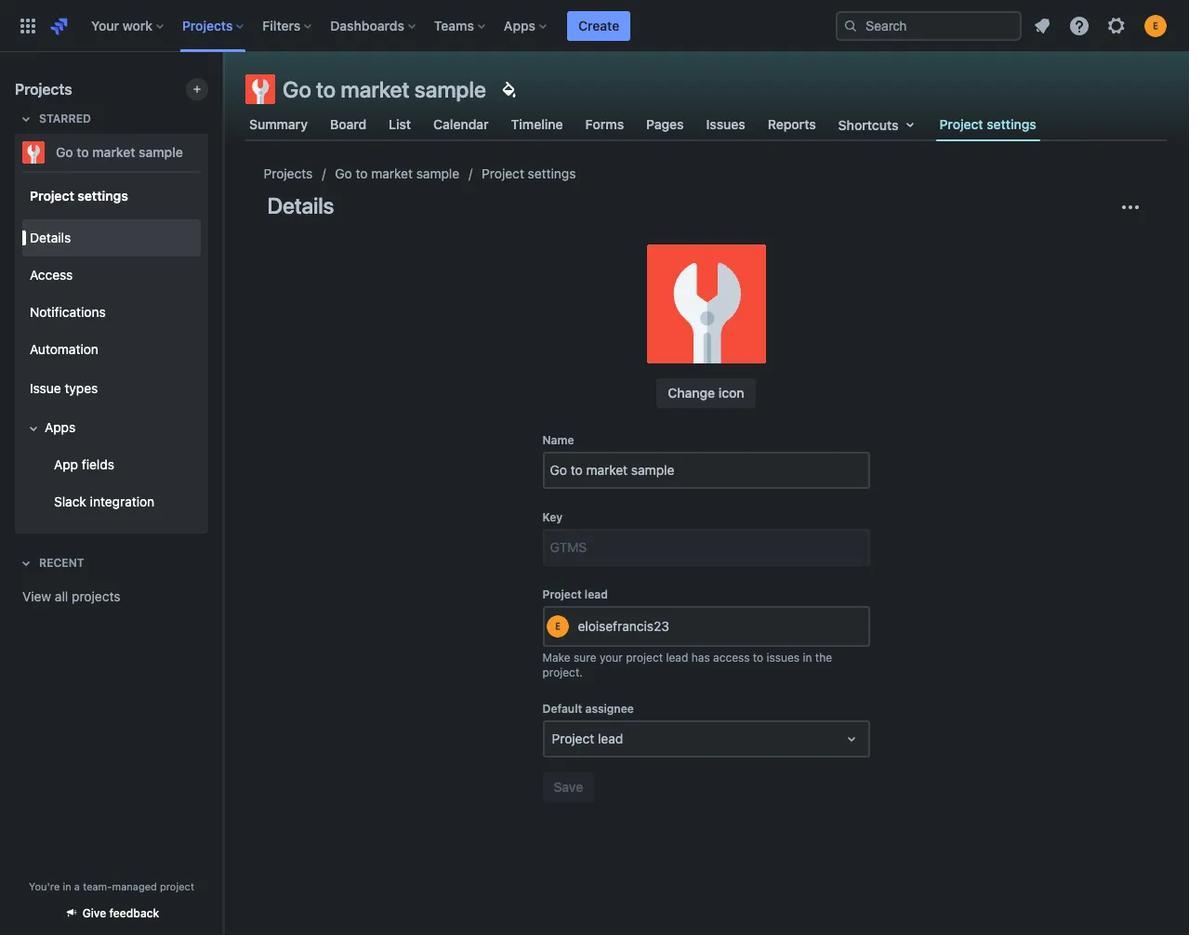 Task type: locate. For each thing, give the bounding box(es) containing it.
types
[[65, 380, 98, 396]]

to
[[316, 76, 336, 102], [77, 144, 89, 160], [356, 165, 368, 181], [753, 651, 763, 665]]

shortcuts
[[838, 117, 899, 132]]

list link
[[385, 108, 415, 141]]

0 horizontal spatial go to market sample link
[[15, 134, 201, 171]]

0 horizontal spatial details
[[30, 229, 71, 245]]

give
[[82, 907, 106, 920]]

forms link
[[582, 108, 628, 141]]

Key field
[[544, 531, 868, 564]]

to down board link
[[356, 165, 368, 181]]

1 horizontal spatial apps
[[504, 17, 536, 33]]

project right the managed
[[160, 880, 194, 893]]

projects button
[[177, 11, 251, 40]]

market up list
[[341, 76, 410, 102]]

0 vertical spatial sample
[[414, 76, 486, 102]]

0 horizontal spatial project
[[160, 880, 194, 893]]

go to market sample up list
[[283, 76, 486, 102]]

in
[[803, 651, 812, 665], [63, 880, 71, 893]]

1 vertical spatial in
[[63, 880, 71, 893]]

automation
[[30, 341, 98, 357]]

work
[[122, 17, 152, 33]]

starred
[[39, 112, 91, 126]]

reports link
[[764, 108, 820, 141]]

forms
[[585, 116, 624, 132]]

go to market sample
[[283, 76, 486, 102], [56, 144, 183, 160], [335, 165, 459, 181]]

1 horizontal spatial project settings
[[482, 165, 576, 181]]

make
[[543, 651, 571, 665]]

notifications image
[[1031, 14, 1053, 37]]

to up board
[[316, 76, 336, 102]]

appswitcher icon image
[[17, 14, 39, 37]]

apps inside button
[[45, 419, 76, 435]]

go up summary
[[283, 76, 311, 102]]

jira image
[[48, 14, 71, 37], [48, 14, 71, 37]]

app
[[54, 456, 78, 472]]

2 horizontal spatial settings
[[987, 116, 1037, 132]]

0 vertical spatial market
[[341, 76, 410, 102]]

project lead down default assignee
[[552, 731, 623, 747]]

0 vertical spatial details
[[267, 192, 334, 218]]

1 group from the top
[[19, 171, 201, 532]]

projects inside dropdown button
[[182, 17, 233, 33]]

change icon button
[[657, 378, 756, 408]]

0 vertical spatial in
[[803, 651, 812, 665]]

lead
[[585, 588, 608, 602], [666, 651, 688, 665], [598, 731, 623, 747]]

1 vertical spatial go
[[56, 144, 73, 160]]

to inside make sure your project lead has access to issues in the project.
[[753, 651, 763, 665]]

assignee
[[585, 702, 634, 716]]

2 vertical spatial projects
[[264, 165, 313, 181]]

sample left the remove from starred icon
[[139, 144, 183, 160]]

settings for project settings link
[[528, 165, 576, 181]]

project inside make sure your project lead has access to issues in the project.
[[626, 651, 663, 665]]

apps button
[[498, 11, 554, 40]]

1 vertical spatial settings
[[528, 165, 576, 181]]

to left issues
[[753, 651, 763, 665]]

notifications link
[[22, 294, 201, 331]]

change
[[668, 385, 715, 401]]

project settings
[[940, 116, 1037, 132], [482, 165, 576, 181], [30, 187, 128, 203]]

access
[[713, 651, 750, 665]]

2 vertical spatial settings
[[77, 187, 128, 203]]

go
[[283, 76, 311, 102], [56, 144, 73, 160], [335, 165, 352, 181]]

your profile and settings image
[[1145, 14, 1167, 37]]

settings for group containing project settings
[[77, 187, 128, 203]]

0 vertical spatial project lead
[[543, 588, 608, 602]]

apps button
[[22, 409, 201, 446]]

0 horizontal spatial settings
[[77, 187, 128, 203]]

1 vertical spatial project
[[160, 880, 194, 893]]

go to market sample link
[[15, 134, 201, 171], [335, 163, 459, 185]]

sure
[[574, 651, 597, 665]]

in left the
[[803, 651, 812, 665]]

1 vertical spatial lead
[[666, 651, 688, 665]]

create button
[[567, 11, 631, 40]]

0 vertical spatial go to market sample
[[283, 76, 486, 102]]

open image
[[840, 728, 862, 750]]

apps inside popup button
[[504, 17, 536, 33]]

help image
[[1068, 14, 1091, 37]]

settings image
[[1105, 14, 1128, 37]]

1 vertical spatial apps
[[45, 419, 76, 435]]

market up details link
[[92, 144, 135, 160]]

go down the starred
[[56, 144, 73, 160]]

timeline
[[511, 116, 563, 132]]

project right your
[[626, 651, 663, 665]]

feedback
[[109, 907, 159, 920]]

0 vertical spatial project
[[626, 651, 663, 665]]

project lead up eloisefrancis23 image
[[543, 588, 608, 602]]

a
[[74, 880, 80, 893]]

market
[[341, 76, 410, 102], [92, 144, 135, 160], [371, 165, 413, 181]]

teams
[[434, 17, 474, 33]]

projects down summary link
[[264, 165, 313, 181]]

1 vertical spatial market
[[92, 144, 135, 160]]

dashboards
[[330, 17, 404, 33]]

your work button
[[86, 11, 171, 40]]

slack integration link
[[33, 483, 201, 521]]

give feedback button
[[53, 898, 170, 929]]

create project image
[[190, 82, 205, 97]]

projects up collapse starred projects image
[[15, 81, 72, 98]]

remove from starred image
[[203, 141, 225, 164]]

0 vertical spatial settings
[[987, 116, 1037, 132]]

apps up app
[[45, 419, 76, 435]]

lead down assignee
[[598, 731, 623, 747]]

issue types link
[[22, 368, 201, 409]]

1 horizontal spatial go
[[283, 76, 311, 102]]

projects link
[[264, 163, 313, 185]]

0 vertical spatial go
[[283, 76, 311, 102]]

0 horizontal spatial go
[[56, 144, 73, 160]]

projects up create project "image"
[[182, 17, 233, 33]]

details up access
[[30, 229, 71, 245]]

sample down calendar link
[[416, 165, 459, 181]]

sample up 'calendar'
[[414, 76, 486, 102]]

issue types
[[30, 380, 98, 396]]

1 horizontal spatial go to market sample link
[[335, 163, 459, 185]]

name
[[543, 433, 574, 447]]

project right the shortcuts dropdown button
[[940, 116, 983, 132]]

1 vertical spatial project settings
[[482, 165, 576, 181]]

key
[[543, 510, 563, 524]]

project lead
[[543, 588, 608, 602], [552, 731, 623, 747]]

reports
[[768, 116, 816, 132]]

in left 'a' at the left bottom of the page
[[63, 880, 71, 893]]

go down board link
[[335, 165, 352, 181]]

0 vertical spatial apps
[[504, 17, 536, 33]]

group
[[19, 171, 201, 532], [19, 214, 201, 526]]

view
[[22, 589, 51, 604]]

view all projects link
[[15, 580, 208, 614]]

go to market sample down the starred
[[56, 144, 183, 160]]

expand image
[[22, 417, 45, 440]]

tab list
[[234, 108, 1178, 141]]

0 vertical spatial lead
[[585, 588, 608, 602]]

apps
[[504, 17, 536, 33], [45, 419, 76, 435]]

managed
[[112, 880, 157, 893]]

2 vertical spatial market
[[371, 165, 413, 181]]

1 horizontal spatial settings
[[528, 165, 576, 181]]

1 vertical spatial details
[[30, 229, 71, 245]]

project down timeline 'link'
[[482, 165, 524, 181]]

has
[[692, 651, 710, 665]]

lead left has
[[666, 651, 688, 665]]

0 vertical spatial projects
[[182, 17, 233, 33]]

eloisefrancis23 image
[[546, 615, 569, 638]]

collapse starred projects image
[[15, 108, 37, 130]]

Search field
[[836, 11, 1022, 40]]

1 horizontal spatial in
[[803, 651, 812, 665]]

2 vertical spatial go
[[335, 165, 352, 181]]

details
[[267, 192, 334, 218], [30, 229, 71, 245]]

go to market sample down list link
[[335, 165, 459, 181]]

0 vertical spatial project settings
[[940, 116, 1037, 132]]

project
[[940, 116, 983, 132], [482, 165, 524, 181], [30, 187, 74, 203], [543, 588, 582, 602], [552, 731, 594, 747]]

set background color image
[[497, 78, 520, 100]]

project
[[626, 651, 663, 665], [160, 880, 194, 893]]

details down the projects link
[[267, 192, 334, 218]]

board
[[330, 116, 366, 132]]

2 vertical spatial lead
[[598, 731, 623, 747]]

0 horizontal spatial in
[[63, 880, 71, 893]]

issues
[[706, 116, 745, 132]]

2 horizontal spatial projects
[[264, 165, 313, 181]]

projects for the projects link
[[264, 165, 313, 181]]

details inside group
[[30, 229, 71, 245]]

go to market sample link down the starred
[[15, 134, 201, 171]]

0 horizontal spatial apps
[[45, 419, 76, 435]]

2 horizontal spatial go
[[335, 165, 352, 181]]

0 horizontal spatial project settings
[[30, 187, 128, 203]]

settings inside group
[[77, 187, 128, 203]]

give feedback
[[82, 907, 159, 920]]

2 group from the top
[[19, 214, 201, 526]]

settings
[[987, 116, 1037, 132], [528, 165, 576, 181], [77, 187, 128, 203]]

market down list link
[[371, 165, 413, 181]]

banner
[[0, 0, 1189, 52]]

apps right teams popup button
[[504, 17, 536, 33]]

go to market sample link down list link
[[335, 163, 459, 185]]

project up eloisefrancis23 image
[[543, 588, 582, 602]]

filters button
[[257, 11, 319, 40]]

board link
[[326, 108, 370, 141]]

2 horizontal spatial project settings
[[940, 116, 1037, 132]]

1 horizontal spatial projects
[[182, 17, 233, 33]]

0 horizontal spatial projects
[[15, 81, 72, 98]]

1 horizontal spatial project
[[626, 651, 663, 665]]

change icon
[[668, 385, 744, 401]]

lead up 'eloisefrancis23'
[[585, 588, 608, 602]]



Task type: describe. For each thing, give the bounding box(es) containing it.
to down the starred
[[77, 144, 89, 160]]

your
[[91, 17, 119, 33]]

tab list containing project settings
[[234, 108, 1178, 141]]

automation link
[[22, 331, 201, 368]]

issues
[[767, 651, 800, 665]]

collapse recent projects image
[[15, 552, 37, 575]]

calendar link
[[430, 108, 492, 141]]

1 vertical spatial go to market sample
[[56, 144, 183, 160]]

settings inside tab list
[[987, 116, 1037, 132]]

make sure your project lead has access to issues in the project.
[[543, 651, 832, 680]]

1 vertical spatial sample
[[139, 144, 183, 160]]

Name field
[[544, 454, 868, 487]]

project up details link
[[30, 187, 74, 203]]

eloisefrancis23
[[578, 618, 669, 634]]

notifications
[[30, 304, 106, 319]]

projects for projects dropdown button
[[182, 17, 233, 33]]

calendar
[[433, 116, 489, 132]]

issues link
[[703, 108, 749, 141]]

access link
[[22, 257, 201, 294]]

issue
[[30, 380, 61, 396]]

search image
[[843, 18, 858, 33]]

in inside make sure your project lead has access to issues in the project.
[[803, 651, 812, 665]]

banner containing your work
[[0, 0, 1189, 52]]

project down default
[[552, 731, 594, 747]]

more image
[[1119, 196, 1141, 218]]

2 vertical spatial go to market sample
[[335, 165, 459, 181]]

project avatar image
[[647, 245, 766, 364]]

lead inside make sure your project lead has access to issues in the project.
[[666, 651, 688, 665]]

project.
[[543, 666, 583, 680]]

filters
[[263, 17, 301, 33]]

slack
[[54, 493, 86, 509]]

recent
[[39, 556, 84, 570]]

dashboards button
[[325, 11, 423, 40]]

project settings link
[[482, 163, 576, 185]]

team-
[[83, 880, 112, 893]]

you're in a team-managed project
[[29, 880, 194, 893]]

1 vertical spatial project lead
[[552, 731, 623, 747]]

access
[[30, 266, 73, 282]]

details link
[[22, 219, 201, 257]]

default assignee
[[543, 702, 634, 716]]

1 vertical spatial projects
[[15, 81, 72, 98]]

list
[[389, 116, 411, 132]]

fields
[[82, 456, 114, 472]]

summary link
[[245, 108, 311, 141]]

create
[[578, 17, 619, 33]]

all
[[55, 589, 68, 604]]

pages link
[[643, 108, 688, 141]]

projects
[[72, 589, 120, 604]]

view all projects
[[22, 589, 120, 604]]

group containing project settings
[[19, 171, 201, 532]]

your work
[[91, 17, 152, 33]]

app fields
[[54, 456, 114, 472]]

pages
[[646, 116, 684, 132]]

you're
[[29, 880, 60, 893]]

integration
[[90, 493, 155, 509]]

your
[[600, 651, 623, 665]]

teams button
[[429, 11, 493, 40]]

default
[[543, 702, 582, 716]]

shortcuts button
[[835, 108, 925, 141]]

the
[[815, 651, 832, 665]]

group containing details
[[19, 214, 201, 526]]

slack integration
[[54, 493, 155, 509]]

1 horizontal spatial details
[[267, 192, 334, 218]]

primary element
[[11, 0, 836, 52]]

icon
[[719, 385, 744, 401]]

project settings inside tab list
[[940, 116, 1037, 132]]

2 vertical spatial project settings
[[30, 187, 128, 203]]

timeline link
[[507, 108, 567, 141]]

app fields link
[[33, 446, 201, 483]]

2 vertical spatial sample
[[416, 165, 459, 181]]

summary
[[249, 116, 308, 132]]

sidebar navigation image
[[203, 74, 244, 112]]



Task type: vqa. For each thing, say whether or not it's contained in the screenshot.
the right the go to market sample link
yes



